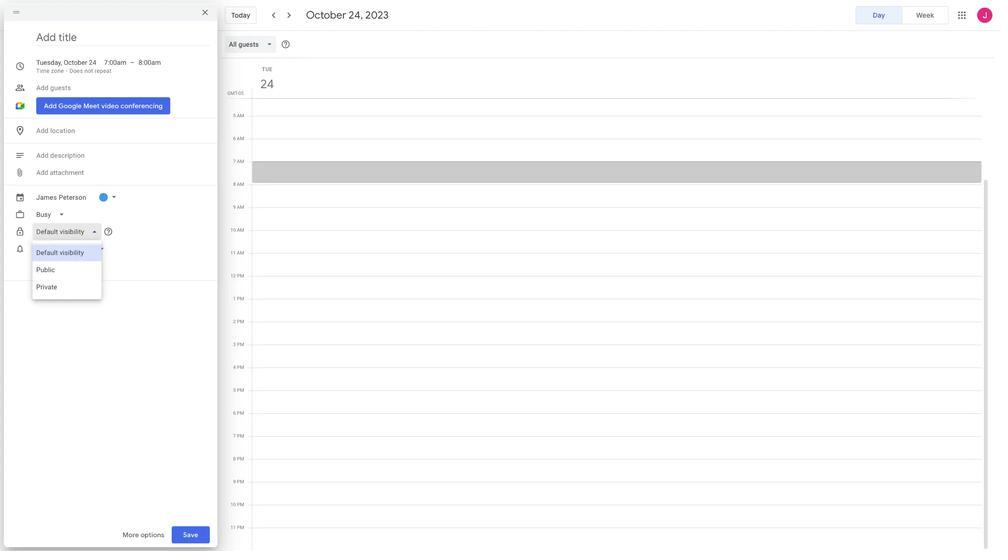 Task type: describe. For each thing, give the bounding box(es) containing it.
add notification
[[36, 263, 83, 271]]

pm for 8 pm
[[237, 457, 244, 462]]

add attachment button
[[32, 164, 88, 181]]

visibility list box
[[32, 241, 102, 300]]

Day radio
[[856, 6, 903, 24]]

tue 24
[[260, 66, 274, 92]]

does
[[70, 68, 83, 74]]

10 am
[[231, 228, 244, 233]]

tuesday, october 24
[[36, 59, 96, 66]]

option group containing day
[[856, 6, 949, 24]]

7 for 7 pm
[[233, 434, 236, 439]]

12
[[231, 274, 236, 279]]

1
[[233, 296, 236, 302]]

guests
[[50, 84, 71, 92]]

add for add guests
[[36, 84, 49, 92]]

time
[[36, 68, 50, 74]]

6 for 6 am
[[233, 136, 236, 141]]

today button
[[225, 4, 257, 27]]

am for 9 am
[[237, 205, 244, 210]]

3
[[233, 342, 236, 348]]

pm for 6 pm
[[237, 411, 244, 416]]

private option
[[32, 279, 102, 296]]

pm for 2 pm
[[237, 319, 244, 325]]

am for 6 am
[[237, 136, 244, 141]]

does not repeat
[[70, 68, 112, 74]]

pm for 3 pm
[[237, 342, 244, 348]]

attachment
[[50, 169, 84, 177]]

0 horizontal spatial october
[[64, 59, 87, 66]]

24 inside column header
[[260, 76, 274, 92]]

to element
[[130, 58, 135, 67]]

add for add location
[[36, 127, 49, 135]]

tuesday,
[[36, 59, 62, 66]]

pm for 11 pm
[[237, 526, 244, 531]]

time zone
[[36, 68, 64, 74]]

pm for 7 pm
[[237, 434, 244, 439]]

notification
[[50, 263, 83, 271]]

4 pm
[[233, 365, 244, 370]]

9 pm
[[233, 480, 244, 485]]

james
[[36, 194, 57, 201]]

11 for 11 am
[[231, 251, 236, 256]]

24 column header
[[252, 58, 983, 98]]

pm for 10 pm
[[237, 503, 244, 508]]

5 for 5 am
[[233, 113, 236, 118]]

7:00am – 8:00am
[[104, 59, 161, 66]]

add for add notification
[[36, 263, 48, 271]]

2 pm
[[233, 319, 244, 325]]

7 am
[[233, 159, 244, 164]]

add notification button
[[32, 259, 87, 276]]

day
[[874, 11, 886, 20]]

public option
[[32, 262, 102, 279]]

add for add description
[[36, 152, 49, 159]]

10 for 10 pm
[[231, 503, 236, 508]]

24,
[[349, 9, 363, 22]]

today
[[232, 11, 250, 20]]



Task type: locate. For each thing, give the bounding box(es) containing it.
8 down 7 pm
[[233, 457, 236, 462]]

6 pm from the top
[[237, 388, 244, 393]]

am for 11 am
[[237, 251, 244, 256]]

0 vertical spatial 9
[[233, 205, 236, 210]]

2 8 from the top
[[233, 457, 236, 462]]

3 pm
[[233, 342, 244, 348]]

add description
[[36, 152, 85, 159]]

2 10 from the top
[[231, 503, 236, 508]]

12 pm
[[231, 274, 244, 279]]

add
[[36, 84, 49, 92], [36, 127, 49, 135], [36, 152, 49, 159], [36, 169, 48, 177], [36, 263, 48, 271]]

1 vertical spatial 8
[[233, 457, 236, 462]]

5 pm from the top
[[237, 365, 244, 370]]

11
[[231, 251, 236, 256], [231, 526, 236, 531]]

1 horizontal spatial october
[[306, 9, 347, 22]]

am down 8 am
[[237, 205, 244, 210]]

8 up 9 am
[[233, 182, 236, 187]]

10 for 10 am
[[231, 228, 236, 233]]

7 up 8 am
[[233, 159, 236, 164]]

24 down tue
[[260, 76, 274, 92]]

11 down 10 pm
[[231, 526, 236, 531]]

1 6 from the top
[[233, 136, 236, 141]]

1 11 from the top
[[231, 251, 236, 256]]

tue
[[262, 66, 273, 73]]

zone
[[51, 68, 64, 74]]

1 am from the top
[[237, 113, 244, 118]]

2
[[233, 319, 236, 325]]

0 vertical spatial 8
[[233, 182, 236, 187]]

1 vertical spatial 9
[[233, 480, 236, 485]]

24 grid
[[221, 1, 990, 552]]

3 pm from the top
[[237, 319, 244, 325]]

6 am
[[233, 136, 244, 141]]

5
[[233, 113, 236, 118], [233, 388, 236, 393]]

1 pm from the top
[[237, 274, 244, 279]]

pm for 4 pm
[[237, 365, 244, 370]]

week
[[917, 11, 935, 20]]

pm down 8 pm
[[237, 480, 244, 485]]

9 pm from the top
[[237, 457, 244, 462]]

gmt-05
[[228, 91, 244, 96]]

1 vertical spatial 6
[[233, 411, 236, 416]]

am up 12 pm
[[237, 251, 244, 256]]

1 pm
[[233, 296, 244, 302]]

0 vertical spatial 6
[[233, 136, 236, 141]]

2 5 from the top
[[233, 388, 236, 393]]

11 am
[[231, 251, 244, 256]]

10 up 11 am
[[231, 228, 236, 233]]

add left location at left
[[36, 127, 49, 135]]

8 pm
[[233, 457, 244, 462]]

pm right 2
[[237, 319, 244, 325]]

7 pm
[[233, 434, 244, 439]]

add description button
[[32, 147, 210, 164]]

am for 10 am
[[237, 228, 244, 233]]

gmt-
[[228, 91, 239, 96]]

6
[[233, 136, 236, 141], [233, 411, 236, 416]]

24
[[89, 59, 96, 66], [260, 76, 274, 92]]

pm for 5 pm
[[237, 388, 244, 393]]

0 horizontal spatial 24
[[89, 59, 96, 66]]

7
[[233, 159, 236, 164], [233, 434, 236, 439]]

0 vertical spatial 7
[[233, 159, 236, 164]]

pm down 6 pm
[[237, 434, 244, 439]]

4
[[233, 365, 236, 370]]

pm right 3
[[237, 342, 244, 348]]

description
[[50, 152, 85, 159]]

05
[[239, 91, 244, 96]]

5 am from the top
[[237, 205, 244, 210]]

9 up 10 pm
[[233, 480, 236, 485]]

add up add attachment button
[[36, 152, 49, 159]]

6 am from the top
[[237, 228, 244, 233]]

10 pm
[[231, 503, 244, 508]]

5 down 4
[[233, 388, 236, 393]]

5 for 5 pm
[[233, 388, 236, 393]]

1 vertical spatial 7
[[233, 434, 236, 439]]

james peterson
[[36, 194, 86, 201]]

7:00am
[[104, 59, 127, 66]]

1 5 from the top
[[233, 113, 236, 118]]

not
[[85, 68, 93, 74]]

9 for 9 am
[[233, 205, 236, 210]]

2023
[[366, 9, 389, 22]]

0 vertical spatial 11
[[231, 251, 236, 256]]

1 horizontal spatial 24
[[260, 76, 274, 92]]

7 for 7 am
[[233, 159, 236, 164]]

am
[[237, 113, 244, 118], [237, 136, 244, 141], [237, 159, 244, 164], [237, 182, 244, 187], [237, 205, 244, 210], [237, 228, 244, 233], [237, 251, 244, 256]]

7 down 6 pm
[[233, 434, 236, 439]]

am for 7 am
[[237, 159, 244, 164]]

4 add from the top
[[36, 169, 48, 177]]

10 up 11 pm
[[231, 503, 236, 508]]

2 am from the top
[[237, 136, 244, 141]]

3 am from the top
[[237, 159, 244, 164]]

8 for 8 pm
[[233, 457, 236, 462]]

pm down 7 pm
[[237, 457, 244, 462]]

add for add attachment
[[36, 169, 48, 177]]

peterson
[[59, 194, 86, 201]]

am down 9 am
[[237, 228, 244, 233]]

default visibility option
[[32, 244, 102, 262]]

pm
[[237, 274, 244, 279], [237, 296, 244, 302], [237, 319, 244, 325], [237, 342, 244, 348], [237, 365, 244, 370], [237, 388, 244, 393], [237, 411, 244, 416], [237, 434, 244, 439], [237, 457, 244, 462], [237, 480, 244, 485], [237, 503, 244, 508], [237, 526, 244, 531]]

1 add from the top
[[36, 84, 49, 92]]

1 7 from the top
[[233, 159, 236, 164]]

8
[[233, 182, 236, 187], [233, 457, 236, 462]]

4 pm from the top
[[237, 342, 244, 348]]

october up does
[[64, 59, 87, 66]]

add attachment
[[36, 169, 84, 177]]

add inside dropdown button
[[36, 127, 49, 135]]

add location
[[36, 127, 75, 135]]

6 up 7 am
[[233, 136, 236, 141]]

pm right 1
[[237, 296, 244, 302]]

5 pm
[[233, 388, 244, 393]]

9 up 10 am
[[233, 205, 236, 210]]

12 pm from the top
[[237, 526, 244, 531]]

9 am
[[233, 205, 244, 210]]

am down 5 am
[[237, 136, 244, 141]]

add down time
[[36, 84, 49, 92]]

october left 24,
[[306, 9, 347, 22]]

0 vertical spatial october
[[306, 9, 347, 22]]

11 pm
[[231, 526, 244, 531]]

repeat
[[95, 68, 112, 74]]

add left notification
[[36, 263, 48, 271]]

Week radio
[[903, 6, 949, 24]]

pm for 12 pm
[[237, 274, 244, 279]]

pm right 4
[[237, 365, 244, 370]]

add guests button
[[32, 79, 210, 96]]

7 am from the top
[[237, 251, 244, 256]]

11 for 11 pm
[[231, 526, 236, 531]]

2 6 from the top
[[233, 411, 236, 416]]

2 11 from the top
[[231, 526, 236, 531]]

pm for 1 pm
[[237, 296, 244, 302]]

3 add from the top
[[36, 152, 49, 159]]

pm up 7 pm
[[237, 411, 244, 416]]

5 add from the top
[[36, 263, 48, 271]]

2 pm from the top
[[237, 296, 244, 302]]

7 pm from the top
[[237, 411, 244, 416]]

pm right 12
[[237, 274, 244, 279]]

1 vertical spatial 11
[[231, 526, 236, 531]]

2 add from the top
[[36, 127, 49, 135]]

Add title text field
[[36, 31, 210, 45]]

11 up 12
[[231, 251, 236, 256]]

8 for 8 am
[[233, 182, 236, 187]]

cell
[[253, 1, 983, 552]]

am for 8 am
[[237, 182, 244, 187]]

am down 05
[[237, 113, 244, 118]]

pm down 9 pm
[[237, 503, 244, 508]]

1 8 from the top
[[233, 182, 236, 187]]

october 24, 2023
[[306, 9, 389, 22]]

11 pm from the top
[[237, 503, 244, 508]]

10 pm from the top
[[237, 480, 244, 485]]

6 for 6 pm
[[233, 411, 236, 416]]

8:00am
[[139, 59, 161, 66]]

1 vertical spatial 10
[[231, 503, 236, 508]]

pm for 9 pm
[[237, 480, 244, 485]]

6 up 7 pm
[[233, 411, 236, 416]]

2 7 from the top
[[233, 434, 236, 439]]

8 pm from the top
[[237, 434, 244, 439]]

pm down 10 pm
[[237, 526, 244, 531]]

0 vertical spatial 24
[[89, 59, 96, 66]]

9
[[233, 205, 236, 210], [233, 480, 236, 485]]

10
[[231, 228, 236, 233], [231, 503, 236, 508]]

None field
[[225, 36, 280, 53], [32, 206, 72, 223], [32, 223, 105, 241], [225, 36, 280, 53], [32, 206, 72, 223], [32, 223, 105, 241]]

1 vertical spatial 5
[[233, 388, 236, 393]]

6 pm
[[233, 411, 244, 416]]

add guests
[[36, 84, 71, 92]]

am up 8 am
[[237, 159, 244, 164]]

9 for 9 pm
[[233, 480, 236, 485]]

5 am
[[233, 113, 244, 118]]

add location button
[[32, 122, 210, 139]]

8 am
[[233, 182, 244, 187]]

1 9 from the top
[[233, 205, 236, 210]]

5 down gmt-05
[[233, 113, 236, 118]]

location
[[50, 127, 75, 135]]

0 vertical spatial 5
[[233, 113, 236, 118]]

tuesday, october 24 element
[[256, 74, 278, 95]]

add left attachment
[[36, 169, 48, 177]]

1 vertical spatial 24
[[260, 76, 274, 92]]

–
[[130, 59, 135, 66]]

am up 9 am
[[237, 182, 244, 187]]

1 vertical spatial october
[[64, 59, 87, 66]]

am for 5 am
[[237, 113, 244, 118]]

pm down 4 pm on the bottom of page
[[237, 388, 244, 393]]

option group
[[856, 6, 949, 24]]

row
[[248, 1, 983, 552]]

4 am from the top
[[237, 182, 244, 187]]

october
[[306, 9, 347, 22], [64, 59, 87, 66]]

1 10 from the top
[[231, 228, 236, 233]]

24 up does not repeat
[[89, 59, 96, 66]]

0 vertical spatial 10
[[231, 228, 236, 233]]

2 9 from the top
[[233, 480, 236, 485]]



Task type: vqa. For each thing, say whether or not it's contained in the screenshot.
first '9' from the top
yes



